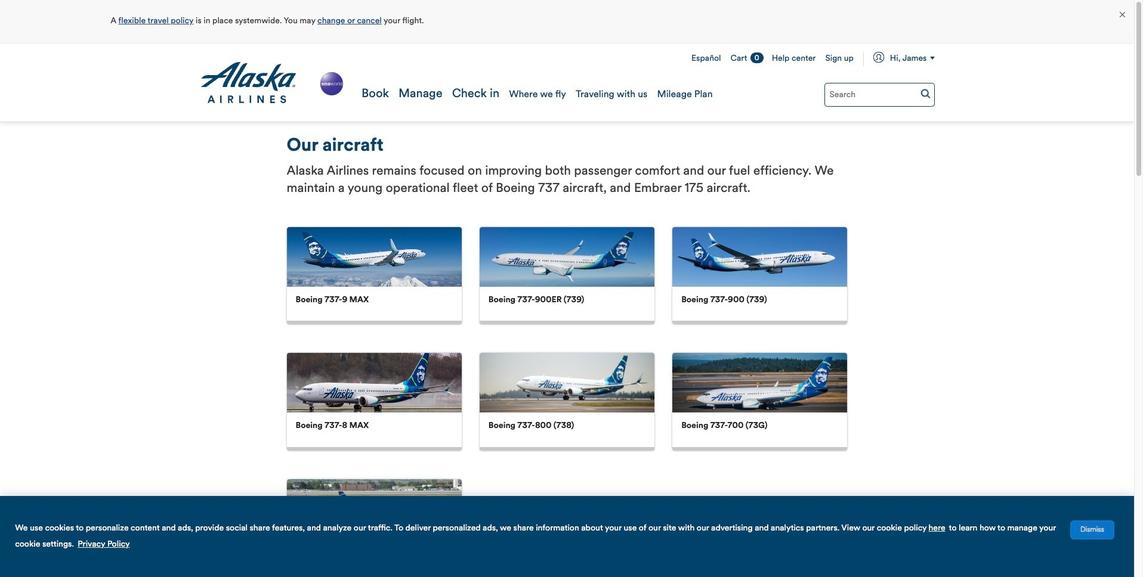 Task type: locate. For each thing, give the bounding box(es) containing it.
main content
[[0, 137, 1135, 578]]

boeing 737-9 max element
[[287, 227, 462, 287]]

alaska airlines logo image
[[200, 62, 297, 104]]

search button image
[[921, 88, 931, 98]]

boeing 737-900er (739) plane element
[[480, 227, 655, 287]]



Task type: describe. For each thing, give the bounding box(es) containing it.
boeing 737-800 (738) plane element
[[480, 353, 655, 413]]

boeing 737-900 (739) plane element
[[673, 227, 848, 287]]

boeing 737-700 (73g) plane element
[[673, 353, 848, 413]]

header nav bar navigation
[[0, 44, 1135, 122]]

embraer 175 plane element
[[287, 480, 462, 539]]

oneworld logo image
[[318, 70, 346, 98]]

Search text field
[[825, 83, 935, 107]]

boeing 737-8 max plane element
[[287, 353, 462, 413]]

cookieconsent dialog
[[0, 496, 1135, 578]]



Task type: vqa. For each thing, say whether or not it's contained in the screenshot.
first Row from the top of the page
no



